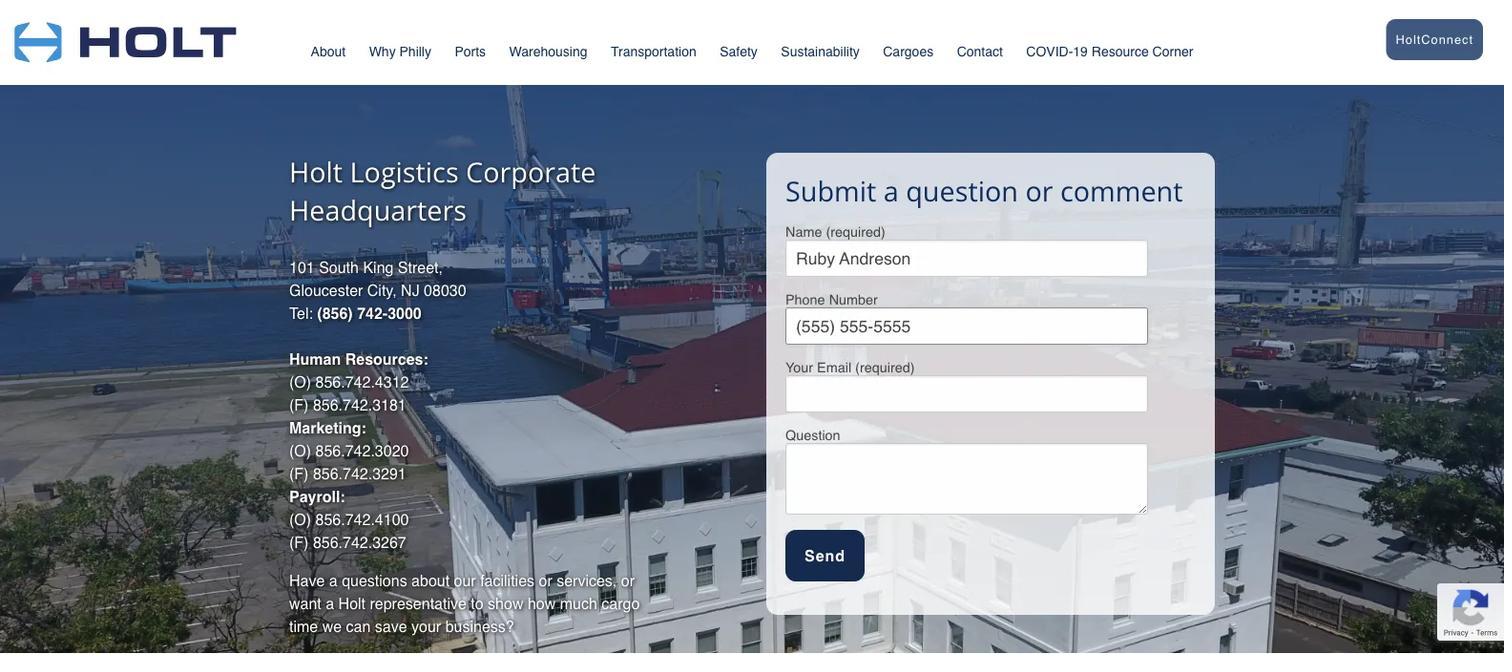 Task type: locate. For each thing, give the bounding box(es) containing it.
(o) down human
[[289, 373, 311, 391]]

a for have
[[329, 572, 338, 589]]

phone number
[[786, 292, 878, 307]]

king
[[363, 258, 394, 276]]

(856) 742-3000 link
[[317, 304, 422, 322]]

2 (o) from the top
[[289, 442, 311, 459]]

0 vertical spatial (o)
[[289, 373, 311, 391]]

submit
[[786, 172, 877, 210]]

phone
[[786, 292, 826, 307]]

holt up 'headquarters' at top
[[289, 153, 343, 191]]

3 (f) from the top
[[289, 533, 309, 551]]

or
[[1026, 172, 1054, 210], [539, 572, 553, 589], [621, 572, 635, 589]]

time
[[289, 617, 318, 635]]

services,
[[557, 572, 617, 589]]

logistics
[[350, 153, 459, 191]]

safety
[[720, 44, 758, 59]]

marketing:
[[289, 419, 367, 436]]

your
[[412, 617, 441, 635]]

none email field inside contact form element
[[786, 375, 1149, 413]]

human
[[289, 350, 341, 368]]

facilities
[[480, 572, 535, 589]]

1 vertical spatial (o)
[[289, 442, 311, 459]]

(f) up marketing:
[[289, 396, 309, 413]]

0 vertical spatial a
[[884, 172, 899, 210]]

(f) up the payroll:
[[289, 465, 309, 482]]

(f) up have
[[289, 533, 309, 551]]

much
[[560, 594, 598, 612]]

0 vertical spatial (f)
[[289, 396, 309, 413]]

1 vertical spatial holt
[[339, 594, 366, 612]]

holtconnect link
[[1275, 10, 1484, 74]]

a
[[884, 172, 899, 210], [329, 572, 338, 589], [326, 594, 334, 612]]

number
[[829, 292, 878, 307]]

your email (required)
[[786, 360, 915, 375]]

(o) down marketing:
[[289, 442, 311, 459]]

tel:
[[289, 304, 313, 322]]

comment
[[1061, 172, 1184, 210]]

(f)
[[289, 396, 309, 413], [289, 465, 309, 482], [289, 533, 309, 551]]

city,
[[367, 281, 397, 299]]

2 vertical spatial (o)
[[289, 510, 311, 528]]

101
[[289, 258, 315, 276]]

a up we
[[326, 594, 334, 612]]

show
[[488, 594, 524, 612]]

sustainability
[[781, 44, 860, 59]]

submit a question or comment
[[786, 172, 1184, 210]]

or right question
[[1026, 172, 1054, 210]]

none submit inside contact form element
[[786, 530, 865, 582]]

human resources: (o) 856.742.4312 (f) 856.742.3181 marketing: (o) 856.742.3020 (f) 856.742.3291 payroll: (o) 856.742.4100 (f) 856.742.3267
[[289, 350, 429, 551]]

none text field inside contact form element
[[786, 307, 1149, 345]]

or up how
[[539, 572, 553, 589]]

business?
[[446, 617, 514, 635]]

email
[[818, 360, 852, 375]]

holt
[[289, 153, 343, 191], [339, 594, 366, 612]]

0 horizontal spatial or
[[539, 572, 553, 589]]

None submit
[[786, 530, 865, 582]]

how
[[528, 594, 556, 612]]

resource
[[1092, 44, 1149, 59]]

(o)
[[289, 373, 311, 391], [289, 442, 311, 459], [289, 510, 311, 528]]

holtconnect button
[[1387, 19, 1484, 60]]

gloucester
[[289, 281, 363, 299]]

None text field
[[786, 307, 1149, 345]]

0 vertical spatial holt
[[289, 153, 343, 191]]

(required) right the email
[[856, 360, 915, 375]]

corner
[[1153, 44, 1194, 59]]

to
[[471, 594, 484, 612]]

headquarters
[[289, 191, 467, 229]]

holt up the can
[[339, 594, 366, 612]]

1 vertical spatial a
[[329, 572, 338, 589]]

856.742.3181
[[313, 396, 407, 413]]

(required)
[[826, 224, 886, 240], [856, 360, 915, 375]]

1 vertical spatial (f)
[[289, 465, 309, 482]]

856.742.4312
[[316, 373, 409, 391]]

(o) down the payroll:
[[289, 510, 311, 528]]

south
[[319, 258, 359, 276]]

a right have
[[329, 572, 338, 589]]

None email field
[[786, 375, 1149, 413]]

corporate
[[466, 153, 596, 191]]

None text field
[[786, 240, 1149, 277], [786, 443, 1149, 515], [786, 240, 1149, 277], [786, 443, 1149, 515]]

2 horizontal spatial or
[[1026, 172, 1054, 210]]

cargo
[[602, 594, 640, 612]]

2 vertical spatial (f)
[[289, 533, 309, 551]]

or up cargo
[[621, 572, 635, 589]]

a right submit in the right top of the page
[[884, 172, 899, 210]]

name (required)
[[786, 224, 886, 240]]

(required) down submit in the right top of the page
[[826, 224, 886, 240]]



Task type: describe. For each thing, give the bounding box(es) containing it.
want
[[289, 594, 322, 612]]

1 (o) from the top
[[289, 373, 311, 391]]

question
[[786, 427, 841, 443]]

payroll:
[[289, 487, 345, 505]]

about
[[412, 572, 450, 589]]

cargoes
[[884, 44, 934, 59]]

101 south king street, gloucester city, nj 08030 tel: (856) 742-3000
[[289, 258, 467, 322]]

name
[[786, 224, 823, 240]]

your
[[786, 360, 814, 375]]

have a questions about our facilities or services, or want a holt representative to show how much cargo time we can save your business?
[[289, 572, 640, 635]]

3 (o) from the top
[[289, 510, 311, 528]]

08030
[[424, 281, 467, 299]]

1 (f) from the top
[[289, 396, 309, 413]]

sustainability link
[[781, 35, 860, 73]]

holtconnect
[[1397, 32, 1474, 46]]

a for submit
[[884, 172, 899, 210]]

(856)
[[317, 304, 353, 322]]

856.742.3020
[[316, 442, 409, 459]]

742-
[[357, 304, 388, 322]]

resources:
[[345, 350, 429, 368]]

holt logistics corporate headquarters
[[289, 153, 596, 229]]

2 vertical spatial a
[[326, 594, 334, 612]]

1 horizontal spatial or
[[621, 572, 635, 589]]

0 vertical spatial (required)
[[826, 224, 886, 240]]

street,
[[398, 258, 443, 276]]

safety link
[[720, 35, 758, 73]]

question
[[906, 172, 1019, 210]]

holt inside holt logistics corporate headquarters
[[289, 153, 343, 191]]

contact form element
[[786, 224, 1197, 582]]

have
[[289, 572, 325, 589]]

1 vertical spatial (required)
[[856, 360, 915, 375]]

covid-19 resource corner link
[[1027, 22, 1194, 73]]

holt logistics image
[[14, 0, 237, 72]]

contact link
[[957, 35, 1004, 75]]

nj
[[401, 281, 420, 299]]

covid-19 resource corner
[[1027, 44, 1194, 59]]

856.742.3267
[[313, 533, 407, 551]]

contact
[[957, 44, 1004, 59]]

3000
[[388, 304, 422, 322]]

856.742.4100
[[316, 510, 409, 528]]

856.742.3291
[[313, 465, 407, 482]]

covid-
[[1027, 44, 1074, 59]]

we
[[322, 617, 342, 635]]

questions
[[342, 572, 407, 589]]

save
[[375, 617, 407, 635]]

holt inside have a questions about our facilities or services, or want a holt representative to show how much cargo time we can save your business?
[[339, 594, 366, 612]]

can
[[346, 617, 371, 635]]

19
[[1074, 44, 1089, 59]]

cargoes link
[[884, 35, 934, 73]]

representative
[[370, 594, 467, 612]]

our
[[454, 572, 476, 589]]

2 (f) from the top
[[289, 465, 309, 482]]



Task type: vqa. For each thing, say whether or not it's contained in the screenshot.
1st (O) from the bottom
yes



